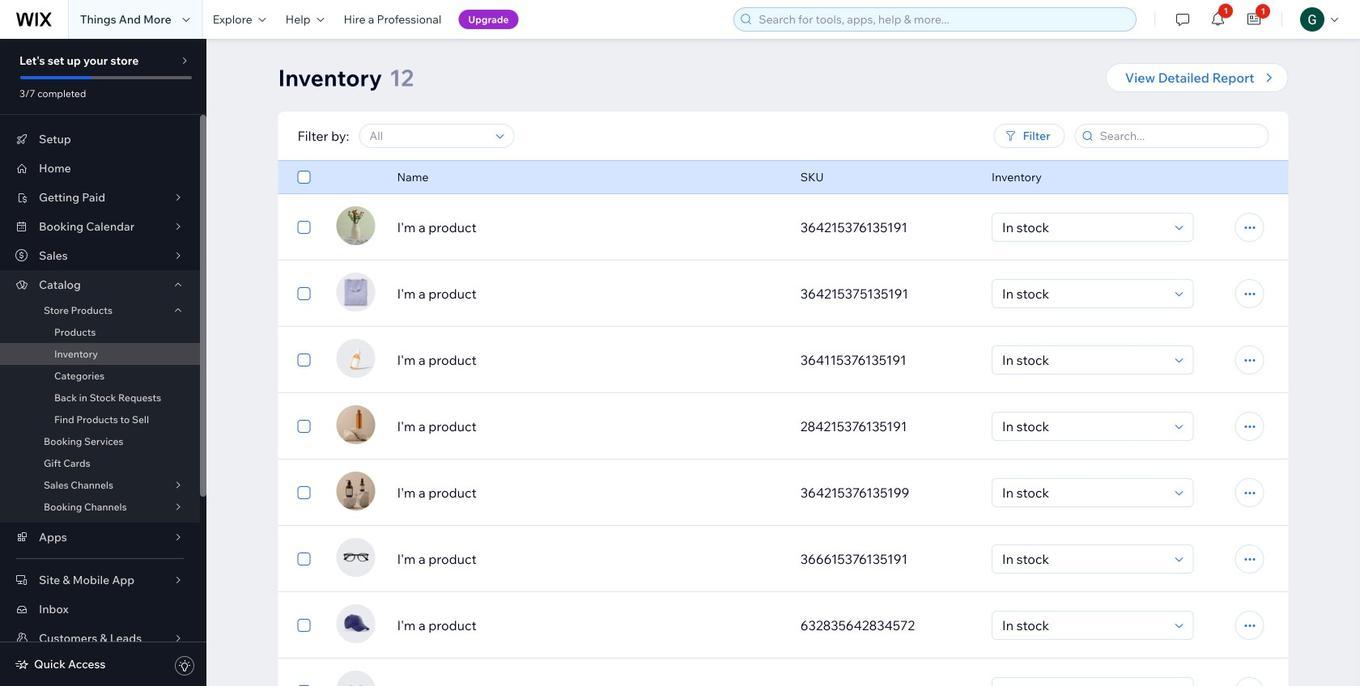 Task type: describe. For each thing, give the bounding box(es) containing it.
2 select field from the top
[[998, 280, 1171, 308]]

4 select field from the top
[[998, 413, 1171, 441]]

sidebar element
[[0, 39, 207, 687]]

7 select field from the top
[[998, 612, 1171, 640]]

6 select field from the top
[[998, 546, 1171, 573]]

5 select field from the top
[[998, 480, 1171, 507]]



Task type: locate. For each thing, give the bounding box(es) containing it.
Search... field
[[1096, 125, 1264, 147]]

Select field
[[998, 214, 1171, 241], [998, 280, 1171, 308], [998, 347, 1171, 374], [998, 413, 1171, 441], [998, 480, 1171, 507], [998, 546, 1171, 573], [998, 612, 1171, 640], [998, 679, 1171, 687]]

None checkbox
[[298, 218, 311, 237], [298, 284, 311, 304], [298, 550, 311, 569], [298, 683, 311, 687], [298, 218, 311, 237], [298, 284, 311, 304], [298, 550, 311, 569], [298, 683, 311, 687]]

None checkbox
[[298, 168, 311, 187], [298, 351, 311, 370], [298, 417, 311, 437], [298, 484, 311, 503], [298, 616, 311, 636], [298, 168, 311, 187], [298, 351, 311, 370], [298, 417, 311, 437], [298, 484, 311, 503], [298, 616, 311, 636]]

3 select field from the top
[[998, 347, 1171, 374]]

1 select field from the top
[[998, 214, 1171, 241]]

Search for tools, apps, help & more... field
[[754, 8, 1132, 31]]

8 select field from the top
[[998, 679, 1171, 687]]

All field
[[365, 125, 491, 147]]



Task type: vqa. For each thing, say whether or not it's contained in the screenshot.
second SELECT FIELD from the top
yes



